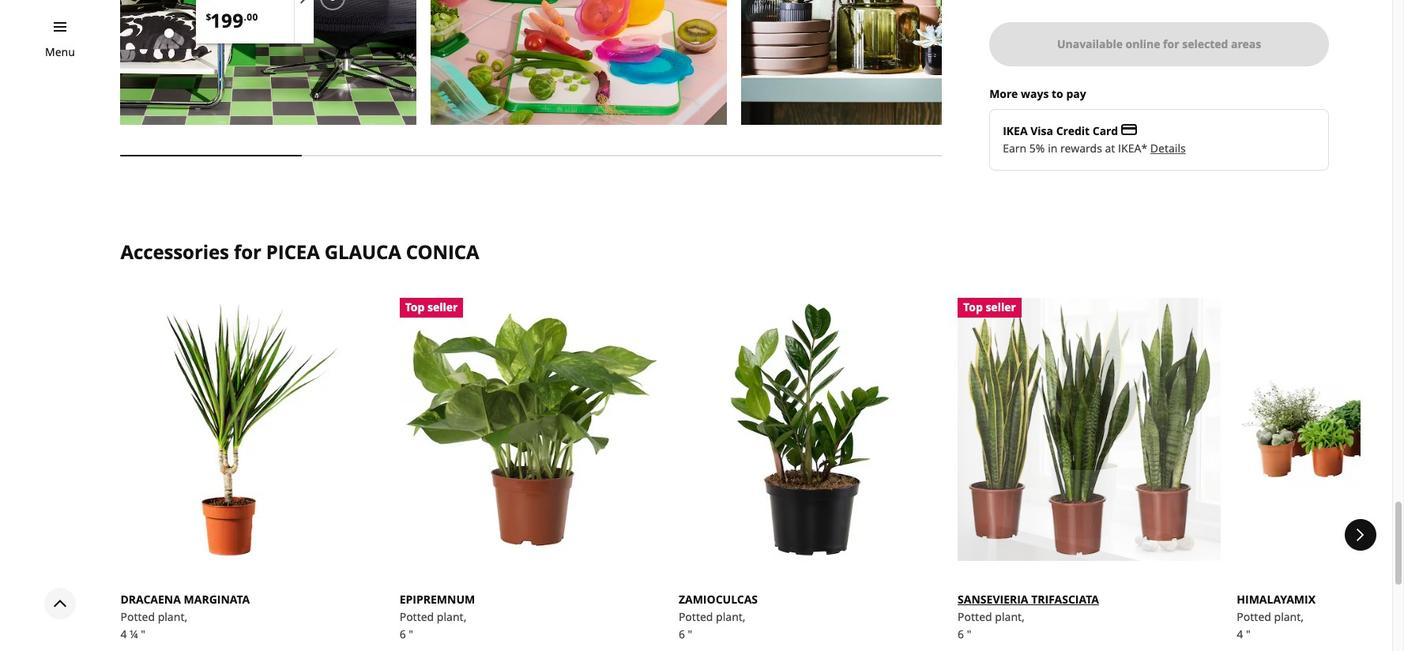 Task type: describe. For each thing, give the bounding box(es) containing it.
potted inside dracaena marginata potted plant, 4 ¼ "
[[120, 609, 155, 624]]

plant, for himalayamix
[[1274, 609, 1304, 624]]

trifasciata
[[1032, 592, 1099, 607]]

potted inside sansevieria trifasciata potted plant, 6 "
[[958, 609, 992, 624]]

himalayamix
[[1237, 592, 1316, 607]]

at
[[1105, 141, 1115, 156]]

ikea
[[1003, 123, 1028, 138]]

dracaena marginata potted plant, 4 ¼ "
[[120, 592, 250, 642]]

online
[[1126, 36, 1161, 51]]

more
[[990, 86, 1018, 101]]

" for zamioculcas potted plant, 6 "
[[688, 627, 693, 642]]

living room with dyvlinge swivel armchair, a green vase on a green pedestal, a black vase on a side table, and a rug. image
[[120, 0, 417, 125]]

himalayamix potted plant, 4 "
[[1237, 592, 1316, 642]]

unavailable
[[1057, 36, 1123, 51]]

living room shelves filled with a konstfull vase and plant pots image
[[741, 0, 1037, 125]]

to
[[1052, 86, 1064, 101]]

more ways to pay
[[990, 86, 1086, 101]]

top seller for sansevieria trifasciata
[[963, 300, 1016, 315]]

sansevieria trifasciata potted plant, mother-in-law's tongue, 6 " image
[[958, 298, 1221, 561]]

4 inside himalayamix potted plant, 4 "
[[1237, 627, 1243, 642]]

unavailable online for selected areas
[[1057, 36, 1262, 51]]

zamioculcas potted plant, 6 "
[[679, 592, 758, 642]]

menu
[[45, 44, 75, 59]]

areas
[[1231, 36, 1262, 51]]

" for himalayamix potted plant, 4 "
[[1246, 627, 1251, 642]]

potted for himalayamix
[[1237, 609, 1272, 624]]

top for sansevieria trifasciata potted plant, 6 "
[[963, 300, 983, 315]]

" for epipremnum potted plant, 6 "
[[409, 627, 413, 642]]

.
[[244, 10, 247, 24]]

" inside dracaena marginata potted plant, 4 ¼ "
[[141, 627, 145, 642]]

4 inside dracaena marginata potted plant, 4 ¼ "
[[120, 627, 127, 642]]

in
[[1048, 141, 1058, 156]]

pay
[[1066, 86, 1086, 101]]

unavailable online for selected areas button
[[990, 22, 1329, 66]]

6 inside sansevieria trifasciata potted plant, 6 "
[[958, 627, 964, 642]]

potted for zamioculcas
[[679, 609, 713, 624]]

top seller for epipremnum
[[405, 300, 458, 315]]

top for epipremnum potted plant, 6 "
[[405, 300, 425, 315]]

6 for zamioculcas potted plant, 6 "
[[679, 627, 685, 642]]

" inside sansevieria trifasciata potted plant, 6 "
[[967, 627, 972, 642]]

top seller link for epipremnum potted plant, 6 "
[[400, 298, 663, 561]]

conica
[[406, 239, 479, 265]]

¼
[[130, 627, 138, 642]]

sansevieria
[[958, 592, 1029, 607]]



Task type: locate. For each thing, give the bounding box(es) containing it.
1 horizontal spatial seller
[[986, 300, 1016, 315]]

6 inside zamioculcas potted plant, 6 "
[[679, 627, 685, 642]]

plant,
[[158, 609, 187, 624], [437, 609, 467, 624], [716, 609, 746, 624], [995, 609, 1025, 624], [1274, 609, 1304, 624]]

5 plant, from the left
[[1274, 609, 1304, 624]]

potted
[[120, 609, 155, 624], [400, 609, 434, 624], [679, 609, 713, 624], [958, 609, 992, 624], [1237, 609, 1272, 624]]

" down the "himalayamix"
[[1246, 627, 1251, 642]]

plant, down the zamioculcas
[[716, 609, 746, 624]]

for right online
[[1163, 36, 1180, 51]]

visa
[[1031, 123, 1054, 138]]

potted down the "himalayamix"
[[1237, 609, 1272, 624]]

1 " from the left
[[141, 627, 145, 642]]

$
[[206, 10, 211, 24]]

6 down epipremnum
[[400, 627, 406, 642]]

1 horizontal spatial top
[[963, 300, 983, 315]]

epipremnum potted plant, golden pothos, 6 " image
[[400, 298, 663, 561]]

potted inside epipremnum potted plant, 6 "
[[400, 609, 434, 624]]

dracaena marginata potted plant, dragon tree/1 stem, 4 ¼ " image
[[120, 298, 384, 561]]

$ 199 . 00
[[206, 7, 258, 33]]

details
[[1151, 141, 1186, 156]]

for
[[1163, 36, 1180, 51], [234, 239, 261, 265]]

for left "picea"
[[234, 239, 261, 265]]

0 horizontal spatial top
[[405, 300, 425, 315]]

1 potted from the left
[[120, 609, 155, 624]]

glauca
[[325, 239, 401, 265]]

plant, down epipremnum
[[437, 609, 467, 624]]

0 horizontal spatial seller
[[428, 300, 458, 315]]

credit
[[1056, 123, 1090, 138]]

6
[[400, 627, 406, 642], [679, 627, 685, 642], [958, 627, 964, 642]]

plant, down dracaena
[[158, 609, 187, 624]]

3 potted from the left
[[679, 609, 713, 624]]

" right '¼'
[[141, 627, 145, 642]]

1 horizontal spatial top seller
[[963, 300, 1016, 315]]

0 horizontal spatial top seller
[[405, 300, 458, 315]]

potted inside zamioculcas potted plant, 6 "
[[679, 609, 713, 624]]

6 inside epipremnum potted plant, 6 "
[[400, 627, 406, 642]]

1 vertical spatial for
[[234, 239, 261, 265]]

00
[[247, 10, 258, 24]]

plant, inside epipremnum potted plant, 6 "
[[437, 609, 467, 624]]

sansevieria trifasciata potted plant, 6 "
[[958, 592, 1099, 642]]

seller for epipremnum
[[428, 300, 458, 315]]

a kitchen worktop stacked with colourful pruta food containers, istad plastic bags and the vegetables about to go into them. image
[[431, 0, 727, 125]]

seller
[[428, 300, 458, 315], [986, 300, 1016, 315]]

plant, inside dracaena marginata potted plant, 4 ¼ "
[[158, 609, 187, 624]]

1 horizontal spatial 6
[[679, 627, 685, 642]]

0 vertical spatial for
[[1163, 36, 1180, 51]]

4
[[120, 627, 127, 642], [1237, 627, 1243, 642]]

1 6 from the left
[[400, 627, 406, 642]]

potted down epipremnum
[[400, 609, 434, 624]]

rewards
[[1061, 141, 1102, 156]]

plant, inside zamioculcas potted plant, 6 "
[[716, 609, 746, 624]]

top
[[405, 300, 425, 315], [963, 300, 983, 315]]

earn 5% in rewards at ikea* details
[[1003, 141, 1186, 156]]

5%
[[1030, 141, 1045, 156]]

0 horizontal spatial 6
[[400, 627, 406, 642]]

" inside epipremnum potted plant, 6 "
[[409, 627, 413, 642]]

1 top from the left
[[405, 300, 425, 315]]

2 seller from the left
[[986, 300, 1016, 315]]

dracaena
[[120, 592, 181, 607]]

3 " from the left
[[688, 627, 693, 642]]

seller for sansevieria
[[986, 300, 1016, 315]]

" inside himalayamix potted plant, 4 "
[[1246, 627, 1251, 642]]

3 plant, from the left
[[716, 609, 746, 624]]

plant, down sansevieria at right bottom
[[995, 609, 1025, 624]]

4 down the "himalayamix"
[[1237, 627, 1243, 642]]

4 left '¼'
[[120, 627, 127, 642]]

" down the zamioculcas
[[688, 627, 693, 642]]

2 top seller link from the left
[[958, 298, 1221, 561]]

1 top seller from the left
[[405, 300, 458, 315]]

marginata
[[184, 592, 250, 607]]

ways
[[1021, 86, 1049, 101]]

2 6 from the left
[[679, 627, 685, 642]]

top seller link for sansevieria trifasciata potted plant, 6 "
[[958, 298, 1221, 561]]

himalayamix potted plant, assorted species plants plants with foliage, 4 " image
[[1237, 298, 1404, 561]]

2 horizontal spatial 6
[[958, 627, 964, 642]]

plant, inside himalayamix potted plant, 4 "
[[1274, 609, 1304, 624]]

plant, for epipremnum
[[437, 609, 467, 624]]

zamioculcas
[[679, 592, 758, 607]]

0 horizontal spatial top seller link
[[400, 298, 663, 561]]

4 potted from the left
[[958, 609, 992, 624]]

"
[[141, 627, 145, 642], [409, 627, 413, 642], [688, 627, 693, 642], [967, 627, 972, 642], [1246, 627, 1251, 642]]

1 horizontal spatial 4
[[1237, 627, 1243, 642]]

potted for epipremnum
[[400, 609, 434, 624]]

ikea*
[[1118, 141, 1148, 156]]

1 horizontal spatial top seller link
[[958, 298, 1221, 561]]

for inside button
[[1163, 36, 1180, 51]]

card
[[1093, 123, 1118, 138]]

5 " from the left
[[1246, 627, 1251, 642]]

0 horizontal spatial 4
[[120, 627, 127, 642]]

zamioculcas potted plant, aroid palm, 6 " image
[[679, 298, 942, 561]]

4 plant, from the left
[[995, 609, 1025, 624]]

potted inside himalayamix potted plant, 4 "
[[1237, 609, 1272, 624]]

selected
[[1182, 36, 1228, 51]]

2 4 from the left
[[1237, 627, 1243, 642]]

2 plant, from the left
[[437, 609, 467, 624]]

3 6 from the left
[[958, 627, 964, 642]]

epipremnum potted plant, 6 "
[[400, 592, 475, 642]]

scrollbar
[[120, 144, 942, 168]]

5 potted from the left
[[1237, 609, 1272, 624]]

1 plant, from the left
[[158, 609, 187, 624]]

" inside zamioculcas potted plant, 6 "
[[688, 627, 693, 642]]

0 horizontal spatial for
[[234, 239, 261, 265]]

6 down the zamioculcas
[[679, 627, 685, 642]]

2 top from the left
[[963, 300, 983, 315]]

" down sansevieria at right bottom
[[967, 627, 972, 642]]

potted down sansevieria at right bottom
[[958, 609, 992, 624]]

2 " from the left
[[409, 627, 413, 642]]

top seller
[[405, 300, 458, 315], [963, 300, 1016, 315]]

6 for epipremnum potted plant, 6 "
[[400, 627, 406, 642]]

4 " from the left
[[967, 627, 972, 642]]

accessories for picea glauca conica
[[120, 239, 479, 265]]

potted down the zamioculcas
[[679, 609, 713, 624]]

top seller link
[[400, 298, 663, 561], [958, 298, 1221, 561]]

1 seller from the left
[[428, 300, 458, 315]]

199
[[211, 7, 244, 33]]

menu button
[[45, 43, 75, 61]]

" down epipremnum
[[409, 627, 413, 642]]

1 top seller link from the left
[[400, 298, 663, 561]]

2 potted from the left
[[400, 609, 434, 624]]

2 top seller from the left
[[963, 300, 1016, 315]]

details link
[[1151, 141, 1186, 156]]

plant, down the "himalayamix"
[[1274, 609, 1304, 624]]

earn
[[1003, 141, 1027, 156]]

1 horizontal spatial for
[[1163, 36, 1180, 51]]

6 down sansevieria at right bottom
[[958, 627, 964, 642]]

epipremnum
[[400, 592, 475, 607]]

accessories
[[120, 239, 229, 265]]

picea
[[266, 239, 320, 265]]

potted up '¼'
[[120, 609, 155, 624]]

ikea visa credit card
[[1003, 123, 1121, 138]]

1 4 from the left
[[120, 627, 127, 642]]

plant, for zamioculcas
[[716, 609, 746, 624]]

plant, inside sansevieria trifasciata potted plant, 6 "
[[995, 609, 1025, 624]]



Task type: vqa. For each thing, say whether or not it's contained in the screenshot.
In Stock In Canton, Mi popup button
no



